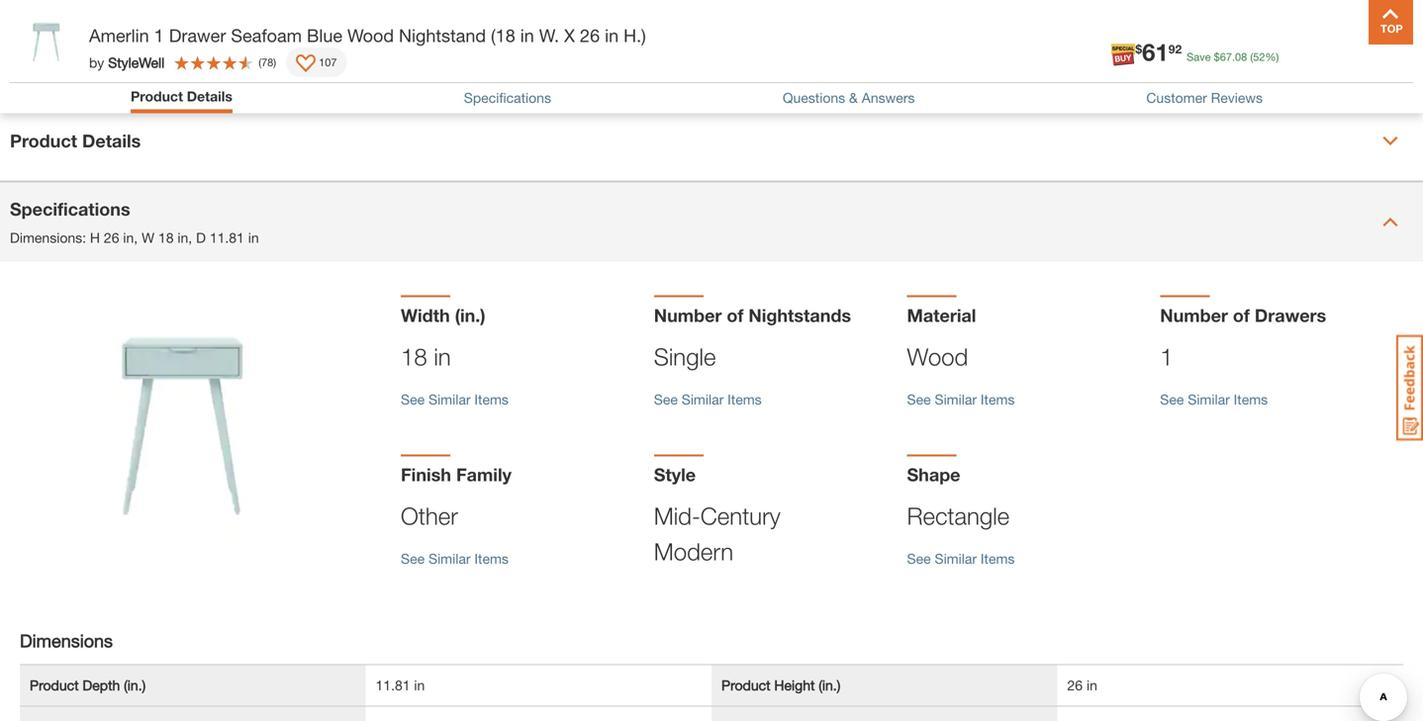 Task type: vqa. For each thing, say whether or not it's contained in the screenshot.
Single
yes



Task type: locate. For each thing, give the bounding box(es) containing it.
see for single
[[654, 392, 678, 408]]

questions & answers button
[[783, 90, 915, 106], [783, 90, 915, 106]]

dimensions:
[[10, 230, 86, 246]]

similar down other
[[429, 551, 471, 567]]

61
[[1143, 38, 1169, 66]]

blue
[[307, 25, 343, 46]]

(in.) right depth
[[124, 678, 146, 694]]

product left height
[[722, 678, 771, 694]]

of
[[1095, 57, 1107, 73], [727, 305, 744, 326], [1234, 305, 1251, 326]]

0 horizontal spatial 1
[[154, 25, 164, 46]]

see similar items down rectangle
[[908, 551, 1015, 567]]

0 horizontal spatial details
[[82, 130, 141, 152]]

items for other
[[475, 551, 509, 567]]

1 horizontal spatial 26
[[580, 25, 600, 46]]

2 number from the left
[[1161, 305, 1229, 326]]

customer
[[1147, 90, 1208, 106]]

policy
[[1259, 57, 1296, 73]]

specifications
[[464, 90, 551, 106], [10, 199, 130, 220]]

)
[[274, 56, 276, 69]]

(in.) right width
[[455, 305, 486, 326]]

other
[[401, 503, 458, 530]]

product details
[[131, 88, 233, 104], [10, 130, 141, 152]]

century
[[701, 503, 781, 530]]

see similar items up shape at bottom
[[908, 392, 1015, 408]]

see similar items down single
[[654, 392, 762, 408]]

see for 18 in
[[401, 392, 425, 408]]

0 vertical spatial &
[[941, 31, 953, 52]]

(in.) right height
[[819, 678, 841, 694]]

similar down single
[[682, 392, 724, 408]]

of left drawers
[[1234, 305, 1251, 326]]

1 caret image from the top
[[1383, 133, 1399, 149]]

number left drawers
[[1161, 305, 1229, 326]]

number up single
[[654, 305, 722, 326]]

or
[[1148, 31, 1165, 52]]

similar up shape at bottom
[[935, 392, 977, 408]]

78
[[261, 56, 274, 69]]

26
[[580, 25, 600, 46], [104, 230, 119, 246], [1068, 678, 1083, 694]]

1 vertical spatial 18
[[401, 343, 427, 371]]

11.81 inside specifications dimensions: h 26 in , w 18 in , d 11.81 in
[[210, 230, 244, 246]]

width (in.)
[[401, 305, 486, 326]]

modern
[[654, 538, 734, 566]]

1 horizontal spatial number
[[1161, 305, 1229, 326]]

height
[[775, 678, 815, 694]]

finish
[[401, 464, 452, 486]]

0 horizontal spatial &
[[850, 90, 858, 106]]

$ left .
[[1215, 50, 1221, 63]]

0 vertical spatial wood
[[348, 25, 394, 46]]

1 vertical spatial wood
[[908, 343, 969, 371]]

1 horizontal spatial 18
[[401, 343, 427, 371]]

by stylewell
[[89, 54, 165, 71]]

0 horizontal spatial ,
[[134, 230, 138, 246]]

in
[[521, 25, 534, 46], [605, 25, 619, 46], [123, 230, 134, 246], [178, 230, 188, 246], [248, 230, 259, 246], [434, 343, 451, 371], [414, 678, 425, 694], [1087, 678, 1098, 694]]

customer reviews button
[[1147, 90, 1264, 106], [1147, 90, 1264, 106]]

daly
[[127, 38, 158, 57]]

0 horizontal spatial 11.81
[[210, 230, 244, 246]]

h.)
[[624, 25, 646, 46]]

1 horizontal spatial 1
[[1161, 343, 1174, 371]]

0 horizontal spatial 18
[[158, 230, 174, 246]]

wood
[[348, 25, 394, 46], [908, 343, 969, 371]]

1 horizontal spatial specifications
[[464, 90, 551, 106]]

wood down material
[[908, 343, 969, 371]]

94015
[[312, 38, 356, 57]]

0 horizontal spatial of
[[727, 305, 744, 326]]

see similar items for other
[[401, 551, 509, 567]]

, left w
[[134, 230, 138, 246]]

number
[[654, 305, 722, 326], [1161, 305, 1229, 326]]

1 vertical spatial &
[[850, 90, 858, 106]]

(
[[1251, 50, 1254, 63], [259, 56, 261, 69]]

see similar items down other
[[401, 551, 509, 567]]

display image
[[296, 54, 316, 74]]

product down the home depot logo at the left of the page
[[10, 130, 77, 152]]

1 down number of drawers
[[1161, 343, 1174, 371]]

stylewell
[[108, 54, 165, 71]]

specifications up "dimensions:"
[[10, 199, 130, 220]]

see similar items for wood
[[908, 392, 1015, 408]]

%)
[[1266, 50, 1280, 63]]

0 horizontal spatial $
[[1136, 42, 1143, 56]]

specifications down (18
[[464, 90, 551, 106]]

see similar items
[[401, 392, 509, 408], [654, 392, 762, 408], [908, 392, 1015, 408], [1161, 392, 1269, 408], [401, 551, 509, 567], [908, 551, 1015, 567]]

of left nightstands
[[727, 305, 744, 326]]

details down 10pm
[[187, 88, 233, 104]]

1 horizontal spatial &
[[941, 31, 953, 52]]

see for 1
[[1161, 392, 1185, 408]]

w
[[142, 230, 155, 246]]

1 vertical spatial caret image
[[1383, 214, 1399, 230]]

amerlin 1 drawer seafoam blue wood nightstand (18 in w. x 26 in h.)
[[89, 25, 646, 46]]

1 horizontal spatial ,
[[188, 230, 192, 246]]

0 horizontal spatial wood
[[348, 25, 394, 46]]

107
[[319, 56, 337, 69]]

product details button
[[131, 88, 233, 108], [131, 88, 233, 104], [0, 102, 1424, 181]]

& inside the free & easy returns in store or online of purchase. read return policy
[[941, 31, 953, 52]]

see for other
[[401, 551, 425, 567]]

items for 1
[[1234, 392, 1269, 408]]

0 vertical spatial caret image
[[1383, 133, 1399, 149]]

1 horizontal spatial $
[[1215, 50, 1221, 63]]

1 horizontal spatial of
[[1095, 57, 1107, 73]]

in
[[1076, 31, 1092, 52]]

2 horizontal spatial (in.)
[[819, 678, 841, 694]]

1 number from the left
[[654, 305, 722, 326]]

0 vertical spatial specifications
[[464, 90, 551, 106]]

11.81
[[210, 230, 244, 246], [376, 678, 410, 694]]

92
[[1169, 42, 1182, 56]]

2 horizontal spatial of
[[1234, 305, 1251, 326]]

& for free
[[941, 31, 953, 52]]

see
[[401, 392, 425, 408], [654, 392, 678, 408], [908, 392, 931, 408], [1161, 392, 1185, 408], [401, 551, 425, 567], [908, 551, 931, 567]]

see similar items down 18 in on the left of the page
[[401, 392, 509, 408]]

specifications for specifications dimensions: h 26 in , w 18 in , d 11.81 in
[[10, 199, 130, 220]]

number of nightstands
[[654, 305, 852, 326]]

107 button
[[286, 48, 347, 77]]

1 vertical spatial 26
[[104, 230, 119, 246]]

caret image
[[1383, 133, 1399, 149], [1383, 214, 1399, 230]]

1 vertical spatial specifications
[[10, 199, 130, 220]]

product down dimensions
[[30, 678, 79, 694]]

1 horizontal spatial (
[[1251, 50, 1254, 63]]

0 horizontal spatial (in.)
[[124, 678, 146, 694]]

drawer
[[169, 25, 226, 46]]

answers
[[862, 90, 915, 106]]

items for rectangle
[[981, 551, 1015, 567]]

(in.)
[[455, 305, 486, 326], [124, 678, 146, 694], [819, 678, 841, 694]]

18 right w
[[158, 230, 174, 246]]

product details down by on the left top
[[10, 130, 141, 152]]

see similar items down number of drawers
[[1161, 392, 1269, 408]]

see similar items for 1
[[1161, 392, 1269, 408]]

, left d
[[188, 230, 192, 246]]

52
[[1254, 50, 1266, 63]]

family
[[456, 464, 512, 486]]

items for single
[[728, 392, 762, 408]]

0 vertical spatial 18
[[158, 230, 174, 246]]

0 vertical spatial details
[[187, 88, 233, 104]]

,
[[134, 230, 138, 246], [188, 230, 192, 246]]

1 horizontal spatial 11.81
[[376, 678, 410, 694]]

18
[[158, 230, 174, 246], [401, 343, 427, 371]]

0 horizontal spatial 26
[[104, 230, 119, 246]]

product details down daly city 10pm
[[131, 88, 233, 104]]

0 horizontal spatial number
[[654, 305, 722, 326]]

number for 1
[[1161, 305, 1229, 326]]

product depth (in.)
[[30, 678, 146, 694]]

0 vertical spatial 11.81
[[210, 230, 244, 246]]

details
[[187, 88, 233, 104], [82, 130, 141, 152]]

similar down rectangle
[[935, 551, 977, 567]]

( right 08
[[1251, 50, 1254, 63]]

2 vertical spatial 26
[[1068, 678, 1083, 694]]

h
[[90, 230, 100, 246]]

specifications inside specifications dimensions: h 26 in , w 18 in , d 11.81 in
[[10, 199, 130, 220]]

18 down width
[[401, 343, 427, 371]]

details down by on the left top
[[82, 130, 141, 152]]

see similar items for rectangle
[[908, 551, 1015, 567]]

specifications button
[[464, 90, 551, 106], [464, 90, 551, 106]]

of for single
[[727, 305, 744, 326]]

similar down 18 in on the left of the page
[[429, 392, 471, 408]]

diy
[[1196, 52, 1222, 71]]

of down store
[[1095, 57, 1107, 73]]

product
[[131, 88, 183, 104], [10, 130, 77, 152], [30, 678, 79, 694], [722, 678, 771, 694]]

$ inside $ 61 92
[[1136, 42, 1143, 56]]

( left )
[[259, 56, 261, 69]]

0 horizontal spatial specifications
[[10, 199, 130, 220]]

1 vertical spatial details
[[82, 130, 141, 152]]

similar for wood
[[935, 392, 977, 408]]

& left answers
[[850, 90, 858, 106]]

0 vertical spatial 26
[[580, 25, 600, 46]]

1 up stylewell
[[154, 25, 164, 46]]

read
[[1177, 57, 1210, 73]]

& right free
[[941, 31, 953, 52]]

0 horizontal spatial (
[[259, 56, 261, 69]]

rectangle
[[908, 503, 1010, 530]]

1 , from the left
[[134, 230, 138, 246]]

1 horizontal spatial (in.)
[[455, 305, 486, 326]]

11.81 in
[[376, 678, 425, 694]]

0 vertical spatial 1
[[154, 25, 164, 46]]

wood right blue
[[348, 25, 394, 46]]

of inside the free & easy returns in store or online of purchase. read return policy
[[1095, 57, 1107, 73]]

services button
[[1090, 24, 1154, 71]]

similar down number of drawers
[[1188, 392, 1231, 408]]

save
[[1187, 50, 1212, 63]]

$ up purchase.
[[1136, 42, 1143, 56]]



Task type: describe. For each thing, give the bounding box(es) containing it.
city
[[162, 38, 190, 57]]

1 vertical spatial product details
[[10, 130, 141, 152]]

0 vertical spatial product details
[[131, 88, 233, 104]]

reviews
[[1212, 90, 1264, 106]]

10pm
[[198, 38, 241, 57]]

x
[[564, 25, 575, 46]]

similar for single
[[682, 392, 724, 408]]

specifications for specifications
[[464, 90, 551, 106]]

free
[[899, 31, 936, 52]]

diy button
[[1177, 24, 1241, 71]]

8 link
[[1353, 19, 1400, 71]]

2 caret image from the top
[[1383, 214, 1399, 230]]

mid-
[[654, 503, 701, 530]]

easy
[[958, 31, 999, 52]]

customer reviews
[[1147, 90, 1264, 106]]

by
[[89, 54, 104, 71]]

purchase.
[[1111, 57, 1172, 73]]

number for single
[[654, 305, 722, 326]]

specifications dimensions: h 26 in , w 18 in , d 11.81 in
[[10, 199, 259, 246]]

1 horizontal spatial details
[[187, 88, 233, 104]]

read return policy link
[[1177, 55, 1296, 76]]

26 inside specifications dimensions: h 26 in , w 18 in , d 11.81 in
[[104, 230, 119, 246]]

product down stylewell
[[131, 88, 183, 104]]

number of drawers
[[1161, 305, 1327, 326]]

08
[[1236, 50, 1248, 63]]

the home depot logo image
[[16, 16, 79, 79]]

1 vertical spatial 1
[[1161, 343, 1174, 371]]

product image image
[[15, 10, 79, 74]]

finish family
[[401, 464, 512, 486]]

similar for rectangle
[[935, 551, 977, 567]]

feedback link image
[[1397, 335, 1424, 442]]

mid-century modern
[[654, 503, 781, 566]]

(in.) for product depth (in.)
[[124, 678, 146, 694]]

similar for other
[[429, 551, 471, 567]]

d
[[196, 230, 206, 246]]

seafoam
[[231, 25, 302, 46]]

services
[[1092, 52, 1152, 71]]

single
[[654, 343, 716, 371]]

2 , from the left
[[188, 230, 192, 246]]

$ 61 92
[[1136, 38, 1182, 66]]

material
[[908, 305, 977, 326]]

( 78 )
[[259, 56, 276, 69]]

returns
[[1004, 31, 1071, 52]]

similar for 18 in
[[429, 392, 471, 408]]

(in.) for product height (in.)
[[819, 678, 841, 694]]

nightstands
[[749, 305, 852, 326]]

width
[[401, 305, 450, 326]]

style
[[654, 464, 696, 486]]

w.
[[539, 25, 560, 46]]

1 horizontal spatial wood
[[908, 343, 969, 371]]

of for 1
[[1234, 305, 1251, 326]]

top button
[[1369, 0, 1414, 45]]

drawers
[[1255, 305, 1327, 326]]

see similar items for single
[[654, 392, 762, 408]]

What can we help you find today? search field
[[393, 27, 935, 68]]

items for wood
[[981, 392, 1015, 408]]

18 in
[[401, 343, 451, 371]]

depth
[[83, 678, 120, 694]]

free & easy returns in store or online of purchase. read return policy
[[899, 31, 1296, 73]]

1 vertical spatial 11.81
[[376, 678, 410, 694]]

see for wood
[[908, 392, 931, 408]]

return
[[1213, 57, 1255, 73]]

product image
[[40, 282, 332, 574]]

see similar items for 18 in
[[401, 392, 509, 408]]

18 inside specifications dimensions: h 26 in , w 18 in , d 11.81 in
[[158, 230, 174, 246]]

& for questions
[[850, 90, 858, 106]]

similar for 1
[[1188, 392, 1231, 408]]

shape
[[908, 464, 961, 486]]

(18
[[491, 25, 516, 46]]

daly city 10pm
[[127, 38, 241, 57]]

save $ 67 . 08 ( 52 %)
[[1187, 50, 1280, 63]]

questions & answers
[[783, 90, 915, 106]]

product height (in.)
[[722, 678, 841, 694]]

26 in
[[1068, 678, 1098, 694]]

2 horizontal spatial 26
[[1068, 678, 1083, 694]]

94015 button
[[288, 38, 356, 57]]

items for 18 in
[[475, 392, 509, 408]]

.
[[1233, 50, 1236, 63]]

store
[[1097, 31, 1143, 52]]

amerlin
[[89, 25, 149, 46]]

8
[[1381, 22, 1388, 36]]

questions
[[783, 90, 846, 106]]

dimensions
[[20, 631, 113, 652]]

nightstand
[[399, 25, 486, 46]]

online
[[1170, 31, 1225, 52]]

see for rectangle
[[908, 551, 931, 567]]

67
[[1221, 50, 1233, 63]]



